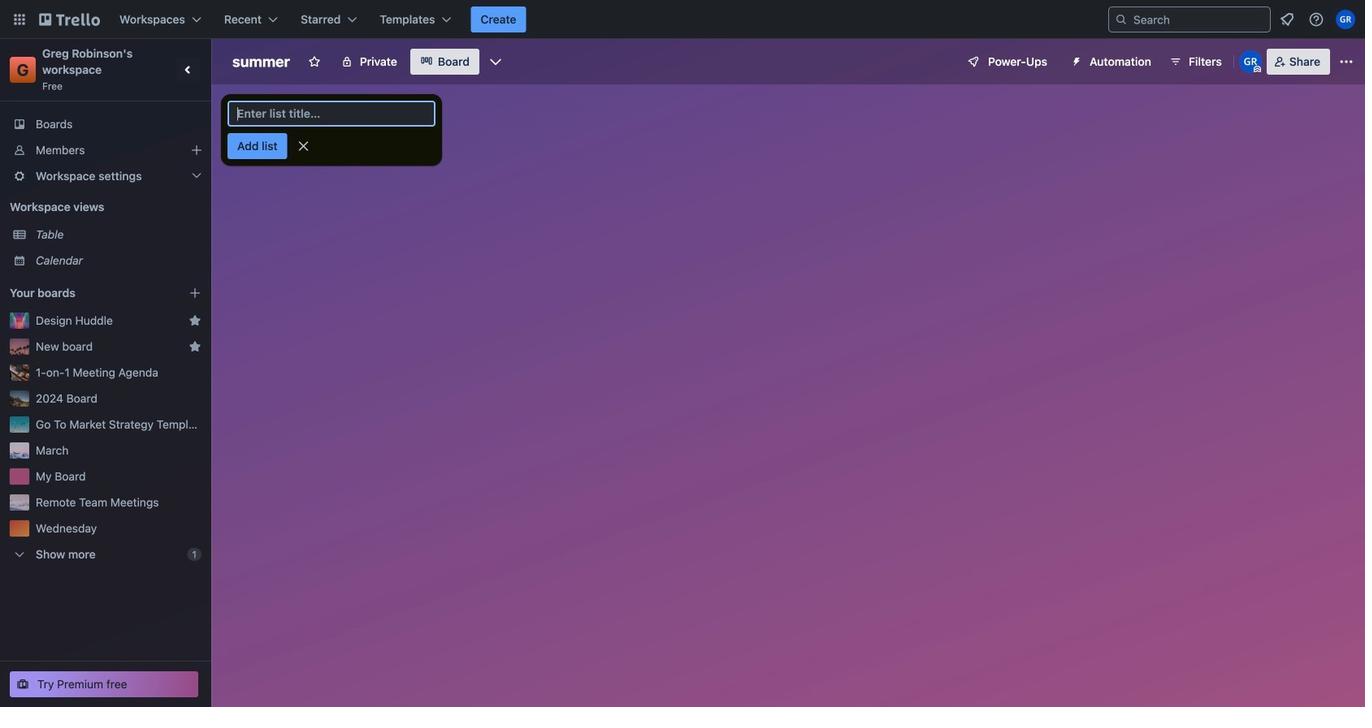 Task type: describe. For each thing, give the bounding box(es) containing it.
cancel list editing image
[[295, 138, 312, 154]]

star or unstar board image
[[308, 55, 321, 68]]

0 notifications image
[[1277, 10, 1297, 29]]

customize views image
[[487, 54, 504, 70]]

Enter list title… text field
[[228, 101, 436, 127]]

your boards with 10 items element
[[10, 284, 164, 303]]

show menu image
[[1338, 54, 1354, 70]]

2 starred icon image from the top
[[189, 340, 202, 353]]

1 starred icon image from the top
[[189, 314, 202, 327]]

greg robinson (gregrobinson96) image
[[1239, 50, 1262, 73]]

back to home image
[[39, 7, 100, 33]]

add board image
[[189, 287, 202, 300]]

primary element
[[0, 0, 1365, 39]]



Task type: locate. For each thing, give the bounding box(es) containing it.
workspace navigation collapse icon image
[[177, 59, 200, 81]]

search image
[[1115, 13, 1128, 26]]

greg robinson (gregrobinson96) image
[[1336, 10, 1355, 29]]

1 vertical spatial starred icon image
[[189, 340, 202, 353]]

starred icon image
[[189, 314, 202, 327], [189, 340, 202, 353]]

0 vertical spatial starred icon image
[[189, 314, 202, 327]]

Search field
[[1128, 8, 1270, 31]]

Board name text field
[[224, 49, 298, 75]]

open information menu image
[[1308, 11, 1324, 28]]

this member is an admin of this board. image
[[1254, 66, 1261, 73]]



Task type: vqa. For each thing, say whether or not it's contained in the screenshot.
Show menu icon
yes



